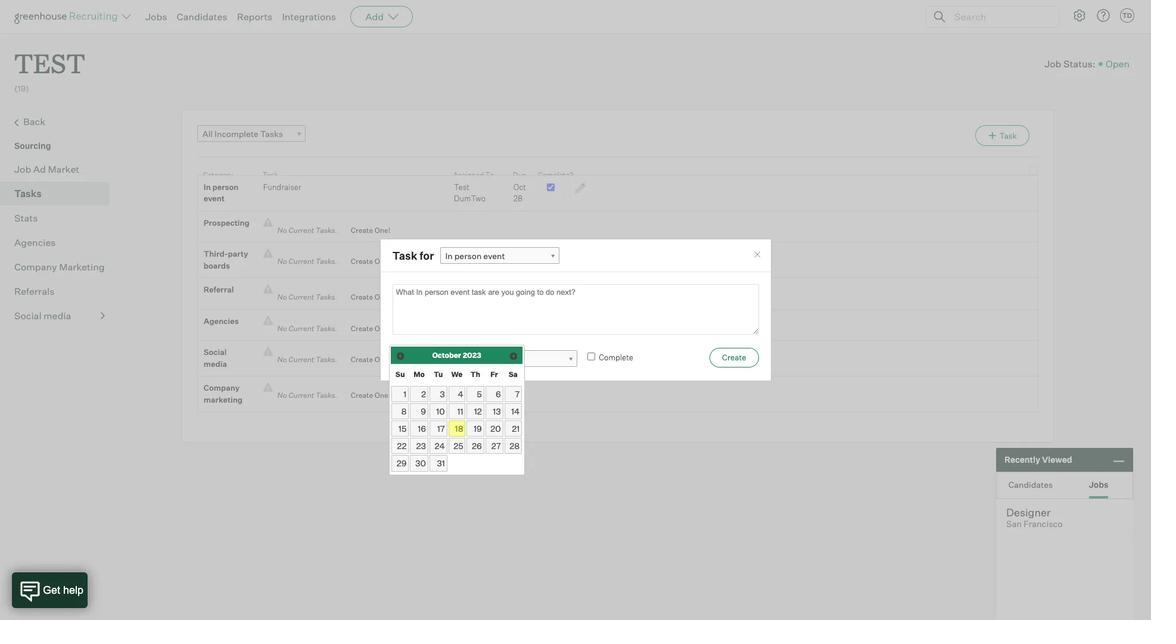 Task type: describe. For each thing, give the bounding box(es) containing it.
close image
[[753, 250, 762, 259]]

create one! link for referral
[[342, 292, 391, 303]]

add
[[365, 11, 384, 23]]

create one! link for third-party boards
[[342, 256, 391, 267]]

jobs link
[[145, 11, 167, 23]]

10 link
[[430, 404, 447, 420]]

recently viewed
[[1005, 455, 1073, 465]]

one! for social media
[[375, 355, 391, 364]]

sa
[[509, 370, 518, 379]]

current for third-party boards
[[289, 257, 314, 266]]

current for social media
[[289, 355, 314, 364]]

20
[[491, 424, 501, 434]]

tasks link
[[14, 186, 105, 201]]

1
[[404, 389, 407, 399]]

marketing
[[204, 395, 243, 405]]

21
[[512, 424, 520, 434]]

sourcing
[[14, 140, 51, 151]]

30 link
[[410, 456, 428, 472]]

24
[[435, 441, 445, 451]]

social media inside social media 'link'
[[14, 310, 71, 322]]

14 link
[[505, 404, 522, 420]]

14
[[511, 406, 520, 417]]

back
[[23, 115, 45, 127]]

in person event inside in person event link
[[446, 251, 505, 261]]

oct
[[514, 182, 526, 192]]

one! for prospecting
[[375, 226, 391, 235]]

17 link
[[430, 421, 447, 437]]

job ad market link
[[14, 162, 105, 176]]

19
[[474, 424, 482, 434]]

22
[[397, 441, 407, 451]]

stats
[[14, 212, 38, 224]]

no for third-party boards
[[278, 257, 287, 266]]

assigned to
[[453, 170, 494, 179]]

dumtwo
[[454, 194, 486, 203]]

8
[[401, 406, 407, 417]]

12 link
[[467, 404, 484, 420]]

no current tasks. for prospecting
[[273, 226, 342, 235]]

company marketing link
[[14, 260, 105, 274]]

designer san francisco
[[1007, 506, 1063, 530]]

create for company marketing
[[351, 391, 373, 400]]

current for company marketing
[[289, 391, 314, 400]]

company marketing
[[14, 261, 105, 273]]

recently
[[1005, 455, 1041, 465]]

one! for third-party boards
[[375, 257, 391, 266]]

designer
[[1007, 506, 1051, 519]]

reports link
[[237, 11, 273, 23]]

allison tuohy
[[463, 354, 516, 364]]

oct 28
[[514, 182, 526, 203]]

fr
[[491, 370, 498, 379]]

6 link
[[486, 386, 503, 402]]

Complete checkbox
[[588, 353, 596, 361]]

in person event link
[[440, 248, 559, 265]]

25
[[454, 441, 464, 451]]

candidates
[[177, 11, 227, 23]]

allison tuohy link
[[458, 351, 577, 368]]

for
[[420, 249, 434, 262]]

26
[[472, 441, 482, 451]]

8 link
[[392, 404, 409, 420]]

prospecting
[[204, 218, 250, 228]]

test
[[14, 45, 85, 80]]

23 link
[[410, 438, 428, 454]]

0 vertical spatial event
[[204, 194, 225, 203]]

create for prospecting
[[351, 226, 373, 235]]

complete
[[599, 353, 634, 363]]

test
[[454, 182, 470, 192]]

(19)
[[14, 84, 29, 94]]

16 link
[[410, 421, 428, 437]]

0 horizontal spatial jobs
[[145, 11, 167, 23]]

task for
[[392, 249, 434, 262]]

in inside task for dialog
[[446, 251, 453, 261]]

create one! for prospecting
[[351, 226, 391, 235]]

26 link
[[467, 438, 484, 454]]

1 horizontal spatial media
[[204, 359, 227, 369]]

create one! for third-party boards
[[351, 257, 391, 266]]

back link
[[14, 114, 105, 130]]

27 link
[[486, 438, 503, 454]]

greenhouse recruiting image
[[14, 10, 122, 24]]

to
[[486, 170, 494, 179]]

person inside task for dialog
[[455, 251, 482, 261]]

add button
[[351, 6, 413, 27]]

no current tasks. for company marketing
[[273, 391, 342, 400]]

referral
[[204, 285, 234, 295]]

no for agencies
[[278, 324, 287, 333]]

17
[[437, 424, 445, 434]]

What In person event task are you going to do next? text field
[[392, 284, 759, 335]]

create one! for referral
[[351, 293, 391, 302]]

stats link
[[14, 211, 105, 225]]

0 horizontal spatial in person event
[[204, 182, 239, 203]]

28 link
[[505, 438, 522, 454]]

no current tasks. for referral
[[273, 293, 342, 302]]

su
[[396, 370, 405, 379]]

no current tasks. for third-party boards
[[273, 257, 342, 266]]

agencies inside agencies link
[[14, 236, 56, 248]]

4
[[458, 389, 464, 399]]

due
[[513, 170, 526, 179]]

9
[[421, 406, 426, 417]]

agencies link
[[14, 235, 105, 250]]

mo
[[414, 370, 425, 379]]

boards
[[204, 261, 230, 270]]

18
[[455, 424, 464, 434]]

status:
[[1064, 58, 1096, 69]]

create for third-party boards
[[351, 257, 373, 266]]



Task type: locate. For each thing, give the bounding box(es) containing it.
2 vertical spatial task
[[392, 249, 417, 262]]

one! for referral
[[375, 293, 391, 302]]

1 horizontal spatial jobs
[[1089, 480, 1109, 490]]

2 tasks. from the top
[[316, 257, 337, 266]]

5 create one! from the top
[[351, 355, 391, 364]]

all
[[203, 129, 213, 139]]

1 horizontal spatial person
[[455, 251, 482, 261]]

create
[[351, 226, 373, 235], [351, 257, 373, 266], [351, 293, 373, 302], [351, 324, 373, 333], [351, 355, 373, 364], [351, 391, 373, 400]]

job for job status:
[[1045, 58, 1062, 69]]

3 tasks. from the top
[[316, 293, 337, 302]]

0 vertical spatial in
[[204, 182, 211, 192]]

tasks
[[260, 129, 283, 139], [14, 188, 42, 199]]

6 one! from the top
[[375, 391, 391, 400]]

6 no current tasks. from the top
[[273, 391, 342, 400]]

tuohy
[[492, 354, 516, 364]]

create for referral
[[351, 293, 373, 302]]

1 create one! from the top
[[351, 226, 391, 235]]

7
[[515, 389, 520, 399]]

0 vertical spatial tasks
[[260, 129, 283, 139]]

3 create from the top
[[351, 293, 373, 302]]

create for social media
[[351, 355, 373, 364]]

2 one! from the top
[[375, 257, 391, 266]]

social up company marketing
[[204, 348, 227, 357]]

fundraiser
[[263, 182, 301, 192]]

current for prospecting
[[289, 226, 314, 235]]

social media down referrals
[[14, 310, 71, 322]]

no for social media
[[278, 355, 287, 364]]

tasks. for third-party boards
[[316, 257, 337, 266]]

1 no current tasks. from the top
[[273, 226, 342, 235]]

we
[[452, 370, 463, 379]]

0 horizontal spatial person
[[212, 182, 239, 192]]

create one! for agencies
[[351, 324, 391, 333]]

current for agencies
[[289, 324, 314, 333]]

no current tasks. for agencies
[[273, 324, 342, 333]]

4 tasks. from the top
[[316, 324, 337, 333]]

allison
[[463, 354, 490, 364]]

tasks. for social media
[[316, 355, 337, 364]]

in inside the 'in person event'
[[204, 182, 211, 192]]

3 no current tasks. from the top
[[273, 293, 342, 302]]

person inside the 'in person event'
[[212, 182, 239, 192]]

3 create one! link from the top
[[342, 292, 391, 303]]

9 link
[[410, 404, 428, 420]]

6 no from the top
[[278, 391, 287, 400]]

23
[[416, 441, 426, 451]]

job for job ad market
[[14, 163, 31, 175]]

2 no from the top
[[278, 257, 287, 266]]

agencies
[[14, 236, 56, 248], [204, 316, 239, 326]]

1 create one! link from the top
[[342, 225, 391, 236]]

5 current from the top
[[289, 355, 314, 364]]

0 horizontal spatial task
[[263, 170, 278, 179]]

1 one! from the top
[[375, 226, 391, 235]]

Search text field
[[952, 8, 1048, 25]]

6 tasks. from the top
[[316, 391, 337, 400]]

6
[[496, 389, 501, 399]]

1 horizontal spatial social media
[[204, 348, 227, 369]]

3 no from the top
[[278, 293, 287, 302]]

1 vertical spatial company
[[204, 383, 240, 393]]

1 horizontal spatial agencies
[[204, 316, 239, 326]]

2 create from the top
[[351, 257, 373, 266]]

tasks. for company marketing
[[316, 391, 337, 400]]

1 vertical spatial jobs
[[1089, 480, 1109, 490]]

no for company marketing
[[278, 391, 287, 400]]

francisco
[[1024, 519, 1063, 530]]

in down the category
[[204, 182, 211, 192]]

no for prospecting
[[278, 226, 287, 235]]

0 horizontal spatial social media
[[14, 310, 71, 322]]

company
[[14, 261, 57, 273], [204, 383, 240, 393]]

task for dialog
[[380, 239, 772, 382]]

0 horizontal spatial media
[[44, 310, 71, 322]]

2
[[421, 389, 426, 399]]

1 no from the top
[[278, 226, 287, 235]]

td
[[1123, 11, 1133, 20]]

social media up company marketing
[[204, 348, 227, 369]]

agencies down referral
[[204, 316, 239, 326]]

1 current from the top
[[289, 226, 314, 235]]

test (19)
[[14, 45, 85, 94]]

1 vertical spatial in person event
[[446, 251, 505, 261]]

incomplete
[[215, 129, 258, 139]]

one!
[[375, 226, 391, 235], [375, 257, 391, 266], [375, 293, 391, 302], [375, 324, 391, 333], [375, 355, 391, 364], [375, 391, 391, 400]]

28 down 21 link
[[510, 441, 520, 451]]

6 create one! from the top
[[351, 391, 391, 400]]

2 no current tasks. from the top
[[273, 257, 342, 266]]

4 one! from the top
[[375, 324, 391, 333]]

3
[[440, 389, 445, 399]]

4 no current tasks. from the top
[[273, 324, 342, 333]]

5 no current tasks. from the top
[[273, 355, 342, 364]]

in person event down the category
[[204, 182, 239, 203]]

company marketing
[[204, 383, 243, 405]]

5 no from the top
[[278, 355, 287, 364]]

one! for agencies
[[375, 324, 391, 333]]

task inside dialog
[[392, 249, 417, 262]]

4 create one! from the top
[[351, 324, 391, 333]]

create one! link for company marketing
[[342, 390, 391, 402]]

task for task
[[263, 170, 278, 179]]

all incomplete tasks link
[[197, 125, 306, 142]]

test link
[[14, 33, 85, 83]]

current
[[289, 226, 314, 235], [289, 257, 314, 266], [289, 293, 314, 302], [289, 324, 314, 333], [289, 355, 314, 364], [289, 391, 314, 400]]

22 link
[[392, 438, 409, 454]]

tasks up stats
[[14, 188, 42, 199]]

job left 'status:'
[[1045, 58, 1062, 69]]

td button
[[1121, 8, 1135, 23]]

0 vertical spatial 28
[[514, 194, 523, 203]]

2 current from the top
[[289, 257, 314, 266]]

0 vertical spatial agencies
[[14, 236, 56, 248]]

6 create from the top
[[351, 391, 373, 400]]

1 vertical spatial task
[[263, 170, 278, 179]]

open
[[1106, 58, 1130, 69]]

5 link
[[467, 386, 484, 402]]

1 horizontal spatial in
[[446, 251, 453, 261]]

company inside company marketing
[[204, 383, 240, 393]]

0 horizontal spatial in
[[204, 182, 211, 192]]

27
[[492, 441, 501, 451]]

4 create from the top
[[351, 324, 373, 333]]

1 horizontal spatial job
[[1045, 58, 1062, 69]]

current for referral
[[289, 293, 314, 302]]

0 vertical spatial jobs
[[145, 11, 167, 23]]

person
[[212, 182, 239, 192], [455, 251, 482, 261]]

san
[[1007, 519, 1022, 530]]

None checkbox
[[547, 183, 555, 191]]

social media link
[[14, 309, 105, 323]]

social down referrals
[[14, 310, 41, 322]]

2 create one! link from the top
[[342, 256, 391, 267]]

4 create one! link from the top
[[342, 323, 391, 334]]

social inside "social media"
[[204, 348, 227, 357]]

5
[[477, 389, 482, 399]]

no for referral
[[278, 293, 287, 302]]

event inside task for dialog
[[484, 251, 505, 261]]

configure image
[[1073, 8, 1087, 23]]

media up company marketing
[[204, 359, 227, 369]]

tasks right incomplete
[[260, 129, 283, 139]]

3 link
[[430, 386, 447, 402]]

no current tasks.
[[273, 226, 342, 235], [273, 257, 342, 266], [273, 293, 342, 302], [273, 324, 342, 333], [273, 355, 342, 364], [273, 391, 342, 400]]

6 create one! link from the top
[[342, 390, 391, 402]]

11
[[457, 406, 464, 417]]

30
[[415, 458, 426, 469]]

19 link
[[467, 421, 484, 437]]

person down the category
[[212, 182, 239, 192]]

one! for company marketing
[[375, 391, 391, 400]]

4 no from the top
[[278, 324, 287, 333]]

1 horizontal spatial social
[[204, 348, 227, 357]]

assigned
[[453, 170, 484, 179]]

0 vertical spatial person
[[212, 182, 239, 192]]

create one! link for prospecting
[[342, 225, 391, 236]]

3 create one! from the top
[[351, 293, 391, 302]]

task
[[1000, 131, 1017, 140], [263, 170, 278, 179], [392, 249, 417, 262]]

1 vertical spatial event
[[484, 251, 505, 261]]

market
[[48, 163, 79, 175]]

0 horizontal spatial agencies
[[14, 236, 56, 248]]

0 horizontal spatial job
[[14, 163, 31, 175]]

1 vertical spatial social
[[204, 348, 227, 357]]

job left the ad
[[14, 163, 31, 175]]

6 current from the top
[[289, 391, 314, 400]]

create one! link for agencies
[[342, 323, 391, 334]]

job ad market
[[14, 163, 79, 175]]

create one! for company marketing
[[351, 391, 391, 400]]

1 vertical spatial in
[[446, 251, 453, 261]]

tasks. for prospecting
[[316, 226, 337, 235]]

october
[[432, 351, 461, 360]]

1 horizontal spatial task
[[392, 249, 417, 262]]

31 link
[[430, 456, 447, 472]]

0 vertical spatial job
[[1045, 58, 1062, 69]]

0 vertical spatial social media
[[14, 310, 71, 322]]

referrals link
[[14, 284, 105, 298]]

category
[[203, 170, 233, 179]]

td button
[[1118, 6, 1137, 25]]

15 link
[[392, 421, 409, 437]]

0 vertical spatial company
[[14, 261, 57, 273]]

in right for
[[446, 251, 453, 261]]

create for agencies
[[351, 324, 373, 333]]

job status:
[[1045, 58, 1096, 69]]

tasks. for referral
[[316, 293, 337, 302]]

third-
[[204, 249, 228, 259]]

social
[[14, 310, 41, 322], [204, 348, 227, 357]]

in person event
[[204, 182, 239, 203], [446, 251, 505, 261]]

1 vertical spatial media
[[204, 359, 227, 369]]

5 tasks. from the top
[[316, 355, 337, 364]]

company up referrals
[[14, 261, 57, 273]]

0 horizontal spatial tasks
[[14, 188, 42, 199]]

13 link
[[486, 404, 503, 420]]

0 vertical spatial social
[[14, 310, 41, 322]]

1 create from the top
[[351, 226, 373, 235]]

0 vertical spatial in person event
[[204, 182, 239, 203]]

4 link
[[449, 386, 466, 402]]

4 current from the top
[[289, 324, 314, 333]]

1 vertical spatial 28
[[510, 441, 520, 451]]

15
[[399, 424, 407, 434]]

25 link
[[449, 438, 466, 454]]

18 link
[[449, 421, 466, 437]]

0 horizontal spatial social
[[14, 310, 41, 322]]

third-party boards
[[204, 249, 248, 270]]

2 link
[[410, 386, 428, 402]]

no current tasks. for social media
[[273, 355, 342, 364]]

create one! link for social media
[[342, 354, 391, 366]]

agencies down stats
[[14, 236, 56, 248]]

all incomplete tasks
[[203, 129, 283, 139]]

2023
[[463, 351, 481, 360]]

task for sourcing
[[1000, 131, 1017, 140]]

1 vertical spatial social media
[[204, 348, 227, 369]]

reports
[[237, 11, 273, 23]]

0 vertical spatial task
[[1000, 131, 1017, 140]]

1 vertical spatial agencies
[[204, 316, 239, 326]]

tasks. for agencies
[[316, 324, 337, 333]]

1 horizontal spatial company
[[204, 383, 240, 393]]

28 inside oct 28
[[514, 194, 523, 203]]

social inside 'link'
[[14, 310, 41, 322]]

complete?
[[538, 170, 574, 179]]

5 create from the top
[[351, 355, 373, 364]]

1 horizontal spatial event
[[484, 251, 505, 261]]

1 horizontal spatial in person event
[[446, 251, 505, 261]]

person right for
[[455, 251, 482, 261]]

1 vertical spatial tasks
[[14, 188, 42, 199]]

0 horizontal spatial event
[[204, 194, 225, 203]]

2 horizontal spatial task
[[1000, 131, 1017, 140]]

tasks.
[[316, 226, 337, 235], [316, 257, 337, 266], [316, 293, 337, 302], [316, 324, 337, 333], [316, 355, 337, 364], [316, 391, 337, 400]]

5 one! from the top
[[375, 355, 391, 364]]

3 one! from the top
[[375, 293, 391, 302]]

th
[[471, 370, 481, 379]]

1 horizontal spatial tasks
[[260, 129, 283, 139]]

test dumtwo
[[454, 182, 486, 203]]

31
[[437, 458, 445, 469]]

1 vertical spatial job
[[14, 163, 31, 175]]

create one! for social media
[[351, 355, 391, 364]]

media inside 'link'
[[44, 310, 71, 322]]

company for company marketing
[[14, 261, 57, 273]]

company for company marketing
[[204, 383, 240, 393]]

company up 'marketing'
[[204, 383, 240, 393]]

in person event right for
[[446, 251, 505, 261]]

5 create one! link from the top
[[342, 354, 391, 366]]

0 vertical spatial media
[[44, 310, 71, 322]]

1 vertical spatial person
[[455, 251, 482, 261]]

None submit
[[710, 348, 759, 368]]

1 tasks. from the top
[[316, 226, 337, 235]]

referrals
[[14, 285, 54, 297]]

2 create one! from the top
[[351, 257, 391, 266]]

3 current from the top
[[289, 293, 314, 302]]

media down referrals link
[[44, 310, 71, 322]]

7 link
[[505, 386, 522, 402]]

0 horizontal spatial company
[[14, 261, 57, 273]]

Due Date text field
[[392, 351, 444, 366]]

integrations link
[[282, 11, 336, 23]]

none submit inside task for dialog
[[710, 348, 759, 368]]

13
[[493, 406, 501, 417]]

28 down oct
[[514, 194, 523, 203]]



Task type: vqa. For each thing, say whether or not it's contained in the screenshot.
(RPO)
no



